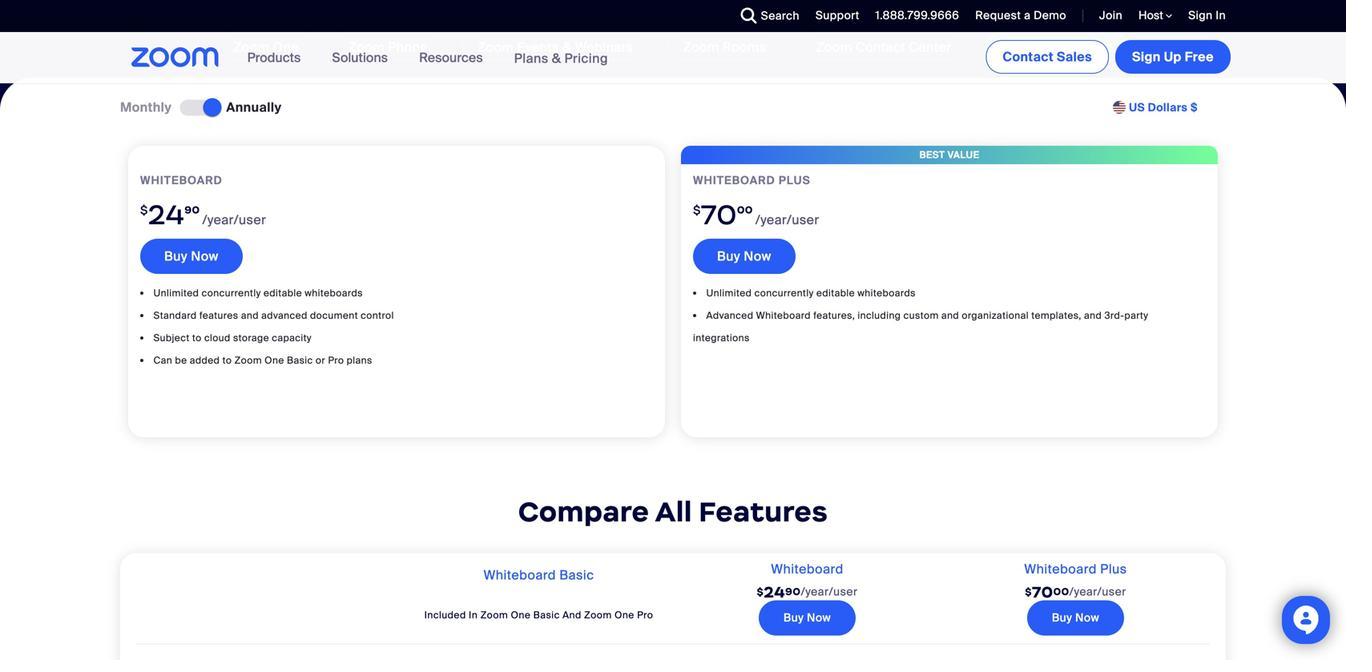 Task type: locate. For each thing, give the bounding box(es) containing it.
1 vertical spatial $ 70 00 /year/user
[[1025, 583, 1126, 602]]

zoom rooms
[[683, 39, 767, 56]]

0 horizontal spatial $ 24 90 /year/user
[[140, 197, 266, 232]]

3rd-
[[1105, 309, 1125, 322]]

unlimited up the advanced
[[706, 287, 752, 299]]

editable
[[264, 287, 302, 299], [816, 287, 855, 299]]

search button
[[729, 0, 804, 32]]

templates,
[[1032, 309, 1082, 322]]

0 vertical spatial 00
[[737, 203, 753, 216]]

zoom for zoom events & webinars
[[478, 39, 514, 56]]

1 vertical spatial plus
[[1100, 561, 1127, 578]]

sign up free
[[1132, 48, 1214, 65]]

search
[[761, 8, 800, 23]]

$ 24 90 /year/user for the leftmost $24.90 per year per user element
[[140, 197, 266, 232]]

0 horizontal spatial 90
[[184, 203, 200, 216]]

1 horizontal spatial 00
[[1053, 585, 1070, 598]]

zoom left "plans"
[[478, 39, 514, 56]]

1 vertical spatial to
[[222, 354, 232, 366]]

unlimited up standard
[[153, 287, 199, 299]]

2 whiteboards from the left
[[858, 287, 916, 299]]

pro
[[328, 354, 344, 366], [637, 609, 653, 622]]

0 horizontal spatial $ 70 00 /year/user
[[693, 197, 819, 232]]

sign left up
[[1132, 48, 1161, 65]]

1.888.799.9666
[[876, 8, 959, 23]]

zoom left rooms at the top of the page
[[683, 39, 719, 56]]

basic left the or
[[287, 354, 313, 366]]

now
[[191, 248, 219, 265], [744, 248, 771, 265], [807, 611, 831, 625], [1075, 611, 1100, 625]]

2 editable from the left
[[816, 287, 855, 299]]

application
[[136, 553, 1210, 660]]

0 horizontal spatial plus
[[779, 173, 811, 188]]

concurrently for features
[[202, 287, 261, 299]]

zoom events & webinars
[[478, 39, 634, 56]]

zoom down request a demo
[[1001, 39, 1037, 56]]

1 horizontal spatial 90
[[785, 585, 801, 598]]

plus inside application
[[1100, 561, 1127, 578]]

whiteboards up document
[[305, 287, 363, 299]]

banner
[[112, 32, 1234, 85]]

unlimited concurrently editable whiteboards up features, in the right of the page
[[706, 287, 916, 299]]

phone
[[388, 39, 428, 56]]

$
[[1191, 100, 1198, 115], [140, 202, 148, 217], [693, 202, 701, 217], [757, 586, 764, 599], [1025, 586, 1032, 599]]

including
[[858, 309, 901, 322]]

standard
[[153, 309, 197, 322]]

2 unlimited from the left
[[706, 287, 752, 299]]

banner containing contact sales
[[112, 32, 1234, 85]]

contact down 1.888.799.9666
[[856, 39, 905, 56]]

request
[[975, 8, 1021, 23]]

contact inside tabs of zoom services tab list
[[856, 39, 905, 56]]

product information navigation
[[235, 32, 620, 85]]

1 editable from the left
[[264, 287, 302, 299]]

request a demo link
[[963, 0, 1071, 32], [975, 8, 1067, 23]]

0 horizontal spatial pro
[[328, 354, 344, 366]]

resources
[[419, 49, 483, 66]]

cell
[[136, 645, 1210, 660]]

1 horizontal spatial pro
[[637, 609, 653, 622]]

zoom left "phone"
[[349, 39, 385, 56]]

1.888.799.9666 button
[[864, 0, 963, 32], [876, 8, 959, 23]]

best
[[920, 149, 945, 161]]

included in zoom one basic and zoom one pro
[[424, 609, 653, 622]]

whiteboards for custom
[[858, 287, 916, 299]]

1 horizontal spatial $24.90 per year per user element
[[757, 576, 858, 609]]

1 horizontal spatial 24
[[764, 583, 785, 602]]

0 horizontal spatial editable
[[264, 287, 302, 299]]

1 horizontal spatial $ 70 00 /year/user
[[1025, 583, 1126, 602]]

0 vertical spatial 90
[[184, 203, 200, 216]]

to left cloud
[[192, 332, 202, 344]]

1 vertical spatial 90
[[785, 585, 801, 598]]

0 horizontal spatial sign
[[1132, 48, 1161, 65]]

$ 70 00 /year/user inside application
[[1025, 583, 1126, 602]]

sign inside button
[[1132, 48, 1161, 65]]

1 horizontal spatial unlimited concurrently editable whiteboards
[[706, 287, 916, 299]]

document
[[310, 309, 358, 322]]

/year/user
[[202, 211, 266, 228], [755, 211, 819, 228], [801, 584, 858, 599], [1070, 584, 1126, 599]]

join link left host
[[1087, 0, 1127, 32]]

sign up free button
[[1115, 40, 1231, 74]]

0 horizontal spatial unlimited
[[153, 287, 199, 299]]

sign left the "in"
[[1188, 8, 1213, 23]]

1 horizontal spatial editable
[[816, 287, 855, 299]]

0 vertical spatial 24
[[148, 197, 184, 232]]

$24.90 per year per user element
[[140, 187, 653, 239], [757, 576, 858, 609]]

1 vertical spatial 70
[[1032, 583, 1053, 602]]

editable up advanced
[[264, 287, 302, 299]]

and right custom
[[942, 309, 959, 322]]

1 unlimited concurrently editable whiteboards from the left
[[153, 287, 363, 299]]

1 horizontal spatial 70
[[1032, 583, 1053, 602]]

buy now link
[[140, 239, 243, 274], [693, 239, 796, 274], [759, 601, 856, 636], [1027, 601, 1124, 636]]

unlimited concurrently editable whiteboards up standard features and advanced document control
[[153, 287, 363, 299]]

zoom for zoom one
[[233, 39, 270, 56]]

one
[[273, 39, 299, 56], [265, 354, 284, 366], [511, 609, 531, 622], [615, 609, 634, 622]]

and up storage
[[241, 309, 259, 322]]

0 horizontal spatial 00
[[737, 203, 753, 216]]

zoom for zoom phone
[[349, 39, 385, 56]]

$ 70 00 /year/user
[[693, 197, 819, 232], [1025, 583, 1126, 602]]

0 vertical spatial $70 per year per user element
[[693, 187, 1206, 239]]

party
[[1125, 309, 1148, 322]]

zoom for zoom whiteboard
[[1001, 39, 1037, 56]]

00 inside application
[[1053, 585, 1070, 598]]

plus
[[779, 173, 811, 188], [1100, 561, 1127, 578]]

concurrently for whiteboard
[[755, 287, 814, 299]]

sign in link
[[1176, 0, 1234, 32], [1188, 8, 1226, 23]]

basic up included in zoom one basic and zoom one pro
[[560, 567, 594, 584]]

custom
[[904, 309, 939, 322]]

1 horizontal spatial contact
[[1003, 48, 1054, 65]]

join link
[[1087, 0, 1127, 32], [1099, 8, 1123, 23]]

00 for topmost '$70 per year per user' element
[[737, 203, 753, 216]]

1 vertical spatial pro
[[637, 609, 653, 622]]

basic down the "whiteboard basic"
[[533, 609, 560, 622]]

$ 24 90 /year/user inside application
[[757, 583, 858, 602]]

control
[[361, 309, 394, 322]]

request a demo
[[975, 8, 1067, 23]]

whiteboard plus
[[693, 173, 811, 188], [1024, 561, 1127, 578]]

1 concurrently from the left
[[202, 287, 261, 299]]

1 vertical spatial 24
[[764, 583, 785, 602]]

zoom phone
[[349, 39, 428, 56]]

0 horizontal spatial to
[[192, 332, 202, 344]]

1 horizontal spatial unlimited
[[706, 287, 752, 299]]

all
[[655, 494, 692, 529]]

1 vertical spatial sign
[[1132, 48, 1161, 65]]

products button
[[247, 32, 308, 83]]

center
[[909, 39, 951, 56]]

one inside tabs of zoom services tab list
[[273, 39, 299, 56]]

pro for one
[[637, 609, 653, 622]]

1 vertical spatial whiteboard plus
[[1024, 561, 1127, 578]]

to
[[192, 332, 202, 344], [222, 354, 232, 366]]

whiteboards
[[305, 287, 363, 299], [858, 287, 916, 299]]

zoom for zoom rooms
[[683, 39, 719, 56]]

zoom up 'annually' at the left top of page
[[233, 39, 270, 56]]

1 horizontal spatial plus
[[1100, 561, 1127, 578]]

0 horizontal spatial concurrently
[[202, 287, 261, 299]]

compare all features element
[[120, 494, 1226, 529]]

0 vertical spatial $ 70 00 /year/user
[[693, 197, 819, 232]]

editable up features, in the right of the page
[[816, 287, 855, 299]]

0 horizontal spatial whiteboard plus
[[693, 173, 811, 188]]

&
[[562, 39, 572, 56], [552, 50, 561, 67]]

support link
[[804, 0, 864, 32], [816, 8, 860, 23]]

a
[[1024, 8, 1031, 23]]

70 inside application
[[1032, 583, 1053, 602]]

0 vertical spatial plus
[[779, 173, 811, 188]]

and
[[241, 309, 259, 322], [942, 309, 959, 322], [1084, 309, 1102, 322], [563, 609, 582, 622]]

sign
[[1188, 8, 1213, 23], [1132, 48, 1161, 65]]

1 vertical spatial 00
[[1053, 585, 1070, 598]]

whiteboards up including
[[858, 287, 916, 299]]

1 horizontal spatial sign
[[1188, 8, 1213, 23]]

in
[[469, 609, 478, 622]]

zoom
[[233, 39, 270, 56], [349, 39, 385, 56], [478, 39, 514, 56], [683, 39, 719, 56], [816, 39, 852, 56], [1001, 39, 1037, 56], [234, 354, 262, 366], [480, 609, 508, 622], [584, 609, 612, 622]]

0 vertical spatial to
[[192, 332, 202, 344]]

whiteboard plus for bottommost '$70 per year per user' element
[[1024, 561, 1127, 578]]

1 unlimited from the left
[[153, 287, 199, 299]]

$ 24 90 /year/user inside $24.90 per year per user element
[[140, 197, 266, 232]]

1 whiteboards from the left
[[305, 287, 363, 299]]

0 horizontal spatial contact
[[856, 39, 905, 56]]

concurrently up features, in the right of the page
[[755, 287, 814, 299]]

70
[[701, 197, 737, 232], [1032, 583, 1053, 602]]

whiteboard inside advanced whiteboard features, including custom and organizational templates, and 3rd-party integrations
[[756, 309, 811, 322]]

90
[[184, 203, 200, 216], [785, 585, 801, 598]]

unlimited concurrently editable whiteboards for features,
[[706, 287, 916, 299]]

editable for including
[[816, 287, 855, 299]]

whiteboard plus for topmost '$70 per year per user' element
[[693, 173, 811, 188]]

zoom down support
[[816, 39, 852, 56]]

1 horizontal spatial $ 24 90 /year/user
[[757, 583, 858, 602]]

1 horizontal spatial &
[[562, 39, 572, 56]]

0 horizontal spatial 70
[[701, 197, 737, 232]]

1 horizontal spatial whiteboards
[[858, 287, 916, 299]]

0 vertical spatial pro
[[328, 354, 344, 366]]

support
[[816, 8, 860, 23]]

concurrently
[[202, 287, 261, 299], [755, 287, 814, 299]]

capacity
[[272, 332, 312, 344]]

or
[[316, 354, 325, 366]]

contact down a
[[1003, 48, 1054, 65]]

2 concurrently from the left
[[755, 287, 814, 299]]

0 vertical spatial $ 24 90 /year/user
[[140, 197, 266, 232]]

1 horizontal spatial whiteboard plus
[[1024, 561, 1127, 578]]

$70 per year per user element
[[693, 187, 1206, 239], [1025, 576, 1126, 609]]

0 horizontal spatial unlimited concurrently editable whiteboards
[[153, 287, 363, 299]]

0 vertical spatial whiteboard plus
[[693, 173, 811, 188]]

compare all features
[[518, 494, 828, 529]]

1 horizontal spatial concurrently
[[755, 287, 814, 299]]

& right events
[[562, 39, 572, 56]]

concurrently up features
[[202, 287, 261, 299]]

0 horizontal spatial &
[[552, 50, 561, 67]]

1 vertical spatial $24.90 per year per user element
[[757, 576, 858, 609]]

up
[[1164, 48, 1182, 65]]

pricing
[[565, 50, 608, 67]]

unlimited concurrently editable whiteboards
[[153, 287, 363, 299], [706, 287, 916, 299]]

unlimited
[[153, 287, 199, 299], [706, 287, 752, 299]]

contact
[[856, 39, 905, 56], [1003, 48, 1054, 65]]

0 vertical spatial sign
[[1188, 8, 1213, 23]]

sign for sign in
[[1188, 8, 1213, 23]]

features
[[199, 309, 238, 322]]

2 unlimited concurrently editable whiteboards from the left
[[706, 287, 916, 299]]

0 horizontal spatial whiteboards
[[305, 287, 363, 299]]

plans & pricing link
[[514, 50, 608, 67], [514, 50, 608, 67]]

1 vertical spatial $ 24 90 /year/user
[[757, 583, 858, 602]]

00
[[737, 203, 753, 216], [1053, 585, 1070, 598]]

to right the added
[[222, 354, 232, 366]]

$ 24 90 /year/user for right $24.90 per year per user element
[[757, 583, 858, 602]]

rooms
[[723, 39, 767, 56]]

$ 70 00 /year/user inside '$70 per year per user' element
[[693, 197, 819, 232]]

buy
[[164, 248, 188, 265], [717, 248, 740, 265], [784, 611, 804, 625], [1052, 611, 1072, 625]]

2 vertical spatial basic
[[533, 609, 560, 622]]

application containing 24
[[136, 553, 1210, 660]]

$ 24 90 /year/user
[[140, 197, 266, 232], [757, 583, 858, 602]]

& right "plans"
[[552, 50, 561, 67]]

0 vertical spatial $24.90 per year per user element
[[140, 187, 653, 239]]



Task type: describe. For each thing, give the bounding box(es) containing it.
us dollars $
[[1129, 100, 1198, 115]]

support link right the search
[[804, 0, 864, 32]]

us
[[1129, 100, 1145, 115]]

demo
[[1034, 8, 1067, 23]]

advanced
[[261, 309, 308, 322]]

90 for the leftmost $24.90 per year per user element
[[184, 203, 200, 216]]

products
[[247, 49, 301, 66]]

advanced
[[706, 309, 754, 322]]

host button
[[1139, 8, 1172, 23]]

can be added to zoom one basic or pro plans
[[153, 354, 372, 366]]

& inside tabs of zoom services tab list
[[562, 39, 572, 56]]

plans
[[514, 50, 549, 67]]

dollars
[[1148, 100, 1188, 115]]

editable for advanced
[[264, 287, 302, 299]]

whiteboard inside tabs of zoom services tab list
[[1041, 39, 1113, 56]]

unlimited for advanced
[[706, 287, 752, 299]]

in
[[1216, 8, 1226, 23]]

plans & pricing
[[514, 50, 608, 67]]

plus for bottommost '$70 per year per user' element
[[1100, 561, 1127, 578]]

whiteboards for document
[[305, 287, 363, 299]]

advanced whiteboard features, including custom and organizational templates, and 3rd-party integrations
[[693, 309, 1148, 344]]

integrations
[[693, 332, 750, 344]]

zoom right in at the left
[[480, 609, 508, 622]]

standard features and advanced document control
[[153, 309, 394, 322]]

unlimited for standard
[[153, 287, 199, 299]]

us dollars $ button
[[1129, 100, 1198, 116]]

subject
[[153, 332, 190, 344]]

can
[[153, 354, 172, 366]]

plus for topmost '$70 per year per user' element
[[779, 173, 811, 188]]

and left 3rd-
[[1084, 309, 1102, 322]]

storage
[[233, 332, 269, 344]]

contact sales
[[1003, 48, 1092, 65]]

join
[[1099, 8, 1123, 23]]

cloud
[[204, 332, 231, 344]]

0 vertical spatial 70
[[701, 197, 737, 232]]

sign for sign up free
[[1132, 48, 1161, 65]]

zoom down the "whiteboard basic"
[[584, 609, 612, 622]]

$ inside us dollars $ popup button
[[1191, 100, 1198, 115]]

whiteboard basic
[[484, 567, 594, 584]]

zoom one
[[233, 39, 299, 56]]

zoom for zoom contact center
[[816, 39, 852, 56]]

sign in
[[1188, 8, 1226, 23]]

be
[[175, 354, 187, 366]]

pro for or
[[328, 354, 344, 366]]

value
[[948, 149, 980, 161]]

0 horizontal spatial 24
[[148, 197, 184, 232]]

tabs of zoom services tab list
[[24, 32, 1322, 61]]

$ 70 00 /year/user for bottommost '$70 per year per user' element
[[1025, 583, 1126, 602]]

0 horizontal spatial $24.90 per year per user element
[[140, 187, 653, 239]]

best value
[[920, 149, 980, 161]]

compare
[[518, 494, 649, 529]]

features
[[699, 494, 828, 529]]

events
[[517, 39, 559, 56]]

free
[[1185, 48, 1214, 65]]

1 vertical spatial basic
[[560, 567, 594, 584]]

and down the "whiteboard basic"
[[563, 609, 582, 622]]

solutions button
[[332, 32, 395, 83]]

zoom contact center
[[816, 39, 951, 56]]

unlimited concurrently editable whiteboards for and
[[153, 287, 363, 299]]

zoom logo image
[[131, 47, 219, 67]]

solutions
[[332, 49, 388, 66]]

90 for right $24.90 per year per user element
[[785, 585, 801, 598]]

webinars
[[575, 39, 634, 56]]

$ 70 00 /year/user for topmost '$70 per year per user' element
[[693, 197, 819, 232]]

included
[[424, 609, 466, 622]]

resources button
[[419, 32, 490, 83]]

1 horizontal spatial to
[[222, 354, 232, 366]]

1 vertical spatial $70 per year per user element
[[1025, 576, 1126, 609]]

added
[[190, 354, 220, 366]]

annually
[[226, 99, 282, 116]]

subject to cloud storage capacity
[[153, 332, 312, 344]]

host
[[1139, 8, 1166, 23]]

join link up "meetings" navigation
[[1099, 8, 1123, 23]]

0 vertical spatial basic
[[287, 354, 313, 366]]

& inside product information navigation
[[552, 50, 561, 67]]

contact sales link
[[986, 40, 1109, 74]]

organizational
[[962, 309, 1029, 322]]

plans
[[347, 354, 372, 366]]

features,
[[814, 309, 855, 322]]

00 for bottommost '$70 per year per user' element
[[1053, 585, 1070, 598]]

meetings navigation
[[983, 32, 1234, 77]]

support link up zoom contact center
[[816, 8, 860, 23]]

zoom down storage
[[234, 354, 262, 366]]

zoom whiteboard
[[1001, 39, 1113, 56]]

sales
[[1057, 48, 1092, 65]]

contact inside "meetings" navigation
[[1003, 48, 1054, 65]]

monthly
[[120, 99, 172, 116]]



Task type: vqa. For each thing, say whether or not it's contained in the screenshot.
FOOTER
no



